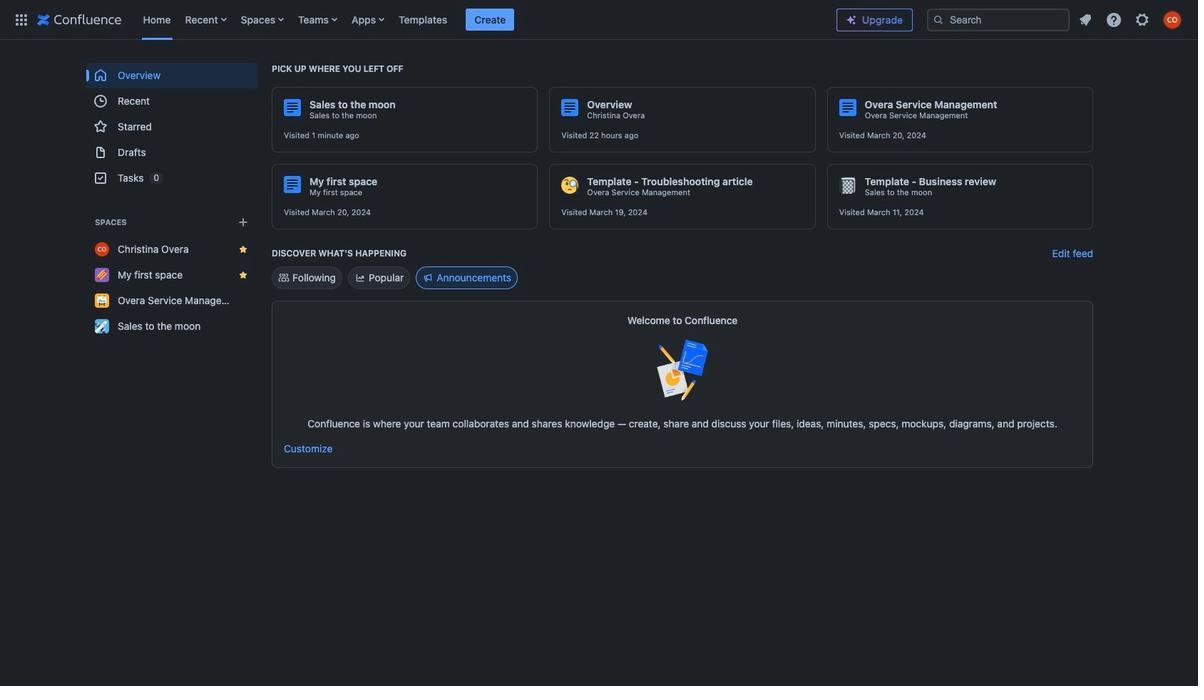 Task type: locate. For each thing, give the bounding box(es) containing it.
search image
[[933, 14, 944, 25]]

:face_with_monocle: image
[[562, 177, 579, 194], [562, 177, 579, 194]]

list item
[[466, 8, 515, 31]]

0 horizontal spatial list
[[136, 0, 825, 40]]

None search field
[[927, 8, 1070, 31]]

appswitcher icon image
[[13, 11, 30, 28]]

premium image
[[846, 14, 857, 26]]

list
[[136, 0, 825, 40], [1073, 7, 1190, 32]]

list for premium image
[[1073, 7, 1190, 32]]

settings icon image
[[1134, 11, 1151, 28]]

:notebook: image
[[839, 177, 856, 194], [839, 177, 856, 194]]

confluence image
[[37, 11, 122, 28], [37, 11, 122, 28]]

group
[[86, 63, 258, 191]]

banner
[[0, 0, 1198, 43]]

unstar this space image
[[238, 244, 249, 255]]

help icon image
[[1106, 11, 1123, 28]]

list for appswitcher icon
[[136, 0, 825, 40]]

1 horizontal spatial list
[[1073, 7, 1190, 32]]



Task type: vqa. For each thing, say whether or not it's contained in the screenshot.
Clear image
no



Task type: describe. For each thing, give the bounding box(es) containing it.
create a space image
[[235, 214, 252, 231]]

unstar this space image
[[238, 270, 249, 281]]

list item inside list
[[466, 8, 515, 31]]

notification icon image
[[1077, 11, 1094, 28]]

global element
[[9, 0, 825, 40]]

Search field
[[927, 8, 1070, 31]]



